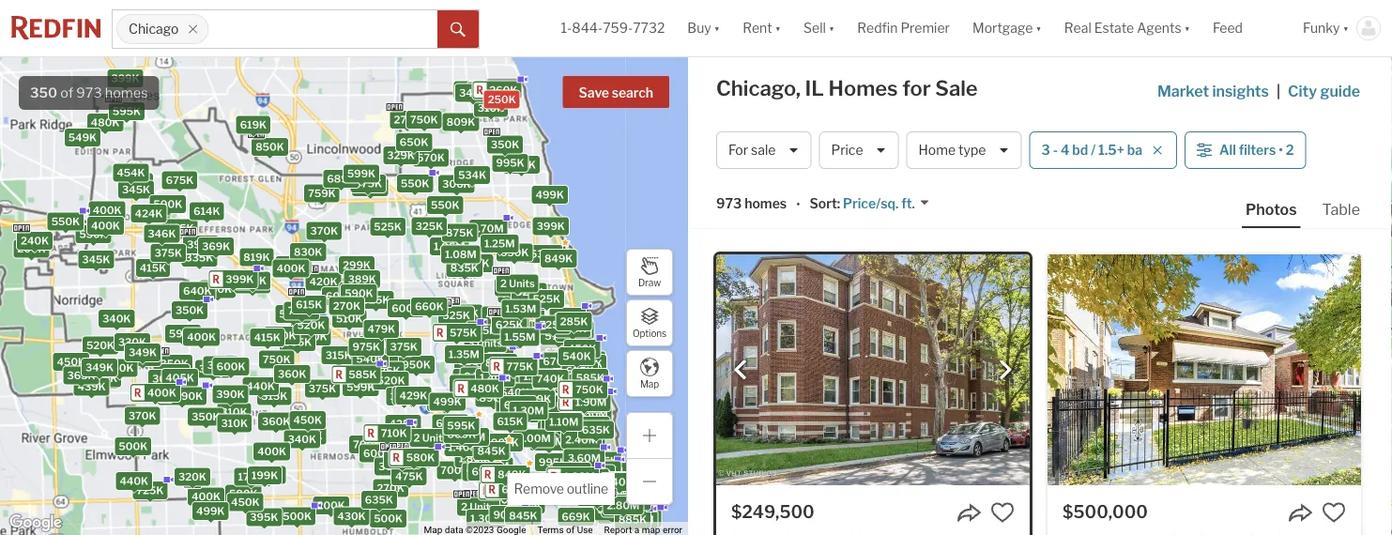 Task type: locate. For each thing, give the bounding box(es) containing it.
346k
[[148, 228, 176, 240]]

1 vertical spatial 349k
[[85, 361, 114, 374]]

5 ▾ from the left
[[1184, 20, 1190, 36]]

1.70m down 3.60m
[[556, 465, 587, 478]]

None search field
[[209, 10, 437, 48]]

3 down the 815k
[[468, 337, 475, 349]]

599k
[[347, 167, 376, 180], [454, 378, 482, 390], [347, 381, 375, 393], [612, 482, 641, 494]]

1.25m
[[484, 237, 515, 250], [581, 476, 611, 488], [571, 480, 602, 492]]

1 vertical spatial 2.40m
[[580, 491, 613, 503]]

3 units up 647k
[[527, 248, 562, 260]]

190k
[[471, 85, 497, 97]]

0 horizontal spatial 1.50m
[[523, 370, 555, 382]]

▾ for rent ▾
[[775, 20, 781, 36]]

525k
[[374, 221, 402, 233], [498, 281, 526, 293], [515, 286, 543, 298], [533, 293, 561, 305], [362, 294, 390, 306], [442, 309, 470, 321]]

buy
[[688, 20, 711, 36]]

647k
[[513, 312, 541, 324]]

350
[[30, 84, 57, 101]]

0 horizontal spatial homes
[[105, 84, 148, 101]]

425k up the '924k'
[[389, 418, 417, 430]]

725k
[[539, 319, 567, 331], [373, 365, 400, 377], [136, 485, 164, 497]]

1 vertical spatial 485k
[[612, 475, 640, 487]]

favorite button checkbox
[[1322, 500, 1346, 525]]

draw
[[638, 277, 661, 288]]

favorite button checkbox
[[990, 500, 1015, 525]]

830k
[[294, 246, 322, 258]]

$500,000
[[1063, 501, 1148, 522]]

0 vertical spatial 370k
[[310, 225, 338, 237]]

890k
[[479, 392, 508, 404]]

1 vertical spatial 850k
[[574, 358, 603, 370]]

1 ▾ from the left
[[714, 20, 720, 36]]

insights
[[1212, 82, 1269, 100]]

1.53m up 946k
[[584, 464, 615, 476]]

300k
[[378, 461, 407, 473]]

650k
[[400, 136, 428, 148], [500, 247, 529, 259], [481, 352, 510, 364], [436, 417, 465, 430], [487, 494, 516, 506]]

1 horizontal spatial 850k
[[574, 358, 603, 370]]

534k down '809k'
[[458, 169, 486, 181]]

550k up 875k
[[431, 199, 460, 211]]

market
[[1157, 82, 1209, 100]]

0 vertical spatial 1.20m
[[500, 403, 531, 415]]

570k right 329k
[[417, 152, 445, 164]]

map
[[640, 379, 659, 390]]

700k up the 815k
[[450, 308, 479, 320]]

1.07m
[[574, 472, 605, 484]]

640k
[[183, 285, 212, 297], [500, 387, 529, 399], [486, 485, 515, 497]]

485k up the 815k
[[486, 309, 514, 322]]

350k left 865k
[[203, 283, 232, 295]]

270k down 300k
[[377, 482, 404, 494]]

1 horizontal spatial 306k
[[554, 311, 582, 323]]

market insights | city guide
[[1157, 82, 1360, 100]]

6 ▾ from the left
[[1343, 20, 1349, 36]]

0 horizontal spatial 520k
[[86, 339, 114, 351]]

1 vertical spatial 325k
[[416, 220, 443, 232]]

1.30m
[[513, 404, 544, 417], [496, 485, 527, 497], [470, 512, 502, 525]]

0 vertical spatial 640k
[[183, 285, 212, 297]]

1 vertical spatial •
[[796, 197, 800, 213]]

chicago,
[[716, 76, 801, 101]]

:
[[837, 196, 840, 212]]

0 horizontal spatial 949k
[[574, 482, 602, 495]]

0 horizontal spatial 695k
[[472, 466, 500, 478]]

440k right 519k
[[246, 380, 275, 392]]

585k up 1.90m
[[576, 372, 604, 384]]

900k
[[493, 509, 522, 521]]

1 horizontal spatial 619k
[[615, 492, 641, 504]]

270k up 329k
[[394, 113, 421, 126]]

545k
[[356, 181, 384, 193]]

0 vertical spatial 549k
[[68, 132, 97, 144]]

819k
[[243, 251, 270, 263]]

4.00m
[[517, 432, 551, 445]]

440k
[[246, 380, 275, 392], [120, 475, 148, 487]]

1 vertical spatial homes
[[745, 196, 787, 212]]

595k up 405k
[[169, 328, 197, 340]]

table
[[1322, 200, 1360, 218]]

•
[[1279, 142, 1283, 158], [796, 197, 800, 213]]

0 vertical spatial 440k
[[246, 380, 275, 392]]

1 horizontal spatial 680k
[[502, 483, 530, 496]]

650k up 329k
[[400, 136, 428, 148]]

0 horizontal spatial 595k
[[113, 105, 141, 117]]

0 horizontal spatial 615k
[[296, 299, 322, 311]]

454k
[[117, 167, 145, 179]]

1 horizontal spatial 580k
[[406, 452, 435, 464]]

520k up 1.18m
[[377, 375, 405, 387]]

695k
[[472, 466, 500, 478], [605, 482, 633, 494]]

0 horizontal spatial 325k
[[416, 220, 443, 232]]

0 vertical spatial •
[[1279, 142, 1283, 158]]

349k
[[129, 346, 157, 359], [85, 361, 114, 374]]

395k down 199k
[[250, 511, 278, 523]]

0 vertical spatial 325k
[[458, 84, 485, 96]]

960k
[[478, 443, 507, 456]]

feed button
[[1202, 0, 1292, 56]]

640k down 870k at the left
[[500, 387, 529, 399]]

1 vertical spatial 975k
[[590, 464, 617, 476]]

1.40m down 870k at the left
[[480, 372, 511, 384]]

favorite button image
[[1322, 500, 1346, 525]]

0 horizontal spatial 570k
[[417, 152, 445, 164]]

2 vertical spatial 345k
[[82, 253, 110, 266]]

615k down '2.80m'
[[631, 514, 658, 526]]

680k
[[363, 339, 391, 351], [502, 483, 530, 496]]

1 vertical spatial 973
[[716, 196, 742, 212]]

0 vertical spatial 949k
[[574, 482, 602, 495]]

1.10m up 1.75m
[[610, 478, 640, 490]]

2.40m down "999k"
[[565, 434, 598, 446]]

405k
[[166, 372, 194, 384]]

350k up 405k
[[160, 358, 189, 370]]

975k up 946k
[[590, 464, 617, 476]]

200k
[[17, 243, 46, 255], [317, 499, 345, 512]]

price/sq. ft.
[[843, 196, 915, 212]]

475k down the '924k'
[[395, 470, 423, 482]]

1.35m up 560k
[[449, 348, 480, 360]]

360k down 950k
[[390, 391, 418, 403]]

650k right 1.08m
[[500, 247, 529, 259]]

635k up 1.85m
[[582, 424, 610, 436]]

3 units down the 815k
[[468, 337, 503, 349]]

remove 3 - 4 bd / 1.5+ ba image
[[1152, 145, 1163, 156]]

0 vertical spatial 570k
[[417, 152, 445, 164]]

0 horizontal spatial 420k
[[309, 276, 338, 288]]

1 horizontal spatial 570k
[[545, 330, 573, 342]]

chicago
[[129, 21, 179, 37]]

680k down 510k
[[363, 339, 391, 351]]

1 horizontal spatial 615k
[[497, 415, 524, 427]]

3 ▾ from the left
[[829, 20, 835, 36]]

2 units up 799k
[[506, 380, 541, 392]]

595k
[[113, 105, 141, 117], [169, 328, 197, 340], [447, 420, 475, 432]]

3 up 647k
[[527, 248, 534, 260]]

299k
[[343, 259, 371, 271]]

2.40m
[[565, 434, 598, 446], [580, 491, 613, 503]]

▾ for funky ▾
[[1343, 20, 1349, 36]]

285k
[[560, 316, 588, 328]]

375k up 950k
[[390, 341, 418, 353]]

585k
[[458, 355, 487, 367], [349, 368, 377, 381], [576, 372, 604, 384], [589, 455, 618, 467]]

2 horizontal spatial 475k
[[395, 470, 423, 482]]

759-
[[603, 20, 633, 36]]

2 vertical spatial 850k
[[610, 505, 639, 517]]

700k down 1.80m at the left of page
[[441, 465, 469, 477]]

330k
[[118, 336, 146, 348]]

520k down 749k
[[297, 319, 325, 331]]

360k up 199k
[[262, 415, 290, 427]]

search
[[612, 85, 653, 101]]

▾ right mortgage
[[1036, 20, 1042, 36]]

580k down 179k
[[229, 488, 258, 500]]

2 units up 647k
[[500, 277, 535, 289]]

439k
[[78, 381, 106, 393]]

1 vertical spatial 1.35m
[[516, 394, 547, 406]]

1 vertical spatial 420k
[[561, 321, 589, 334]]

370k
[[310, 225, 338, 237], [555, 372, 583, 384], [128, 410, 156, 422]]

949k down 1.38m
[[616, 498, 644, 510]]

1.30m down 925k
[[470, 512, 502, 525]]

2.00m
[[542, 421, 575, 433], [601, 496, 634, 508], [602, 509, 635, 521]]

0 horizontal spatial 850k
[[256, 141, 284, 153]]

options
[[633, 328, 667, 339]]

1.38m
[[612, 484, 643, 496]]

850k
[[256, 141, 284, 153], [574, 358, 603, 370], [610, 505, 639, 517]]

1.10m
[[498, 323, 528, 335], [549, 416, 579, 428], [610, 478, 640, 490], [471, 500, 501, 513]]

save search
[[579, 85, 653, 101]]

1.35m
[[449, 348, 480, 360], [516, 394, 547, 406]]

2 units down 870k at the left
[[464, 370, 499, 383]]

1 vertical spatial 395k
[[250, 511, 278, 523]]

425k
[[574, 361, 602, 373], [571, 398, 599, 410], [389, 418, 417, 430]]

1 vertical spatial 549k
[[343, 285, 371, 298]]

favorite button image
[[990, 500, 1015, 525]]

640k down 335k
[[183, 285, 212, 297]]

350k down 335k
[[175, 304, 204, 316]]

1 vertical spatial 1.50m
[[568, 395, 600, 407]]

600k up 300k
[[363, 447, 392, 460]]

375k down 346k
[[155, 247, 182, 259]]

615k left 590k
[[296, 299, 322, 311]]

475k down 614k on the top left of page
[[166, 222, 194, 234]]

• inside "973 homes •"
[[796, 197, 800, 213]]

1.40m down 899k
[[604, 476, 635, 488]]

0 vertical spatial 850k
[[256, 141, 284, 153]]

1 horizontal spatial 240k
[[121, 176, 149, 188]]

849k
[[544, 252, 573, 265], [498, 469, 526, 481]]

700k down 819k
[[238, 278, 267, 290]]

815k
[[470, 324, 497, 336]]

2 vertical spatial 520k
[[377, 375, 405, 387]]

1.10m right the 815k
[[498, 323, 528, 335]]

325k left the 250k
[[458, 84, 485, 96]]

2 horizontal spatial 1.70m
[[623, 512, 654, 525]]

1 horizontal spatial 345k
[[122, 183, 150, 196]]

0 vertical spatial 680k
[[363, 339, 391, 351]]

0 horizontal spatial 619k
[[240, 119, 267, 131]]

535k left 510k
[[279, 308, 307, 320]]

849k up remove
[[498, 469, 526, 481]]

440k left 320k at left
[[120, 475, 148, 487]]

0 horizontal spatial 485k
[[486, 309, 514, 322]]

315k up 199k
[[261, 390, 288, 402]]

of
[[60, 84, 73, 101]]

0 horizontal spatial 1.70m
[[473, 223, 504, 235]]

type
[[959, 142, 986, 158]]

buy ▾ button
[[688, 0, 720, 56]]

1 vertical spatial 375k
[[390, 341, 418, 353]]

1 horizontal spatial 370k
[[310, 225, 338, 237]]

sort
[[810, 196, 837, 212]]

rent ▾
[[743, 20, 781, 36]]

▾ for sell ▾
[[829, 20, 835, 36]]

2 vertical spatial 1.70m
[[623, 512, 654, 525]]

0 horizontal spatial 725k
[[136, 485, 164, 497]]

units
[[536, 248, 562, 260], [509, 277, 535, 289], [477, 337, 503, 349], [369, 358, 394, 370], [473, 370, 499, 383], [515, 380, 541, 392], [422, 432, 448, 444], [621, 495, 647, 508], [470, 501, 496, 513], [623, 507, 649, 520]]

1.20m up 4.00m
[[500, 403, 531, 415]]

map region
[[0, 44, 866, 535]]

0 horizontal spatial 440k
[[120, 475, 148, 487]]

865k
[[238, 275, 267, 287]]

1 vertical spatial 680k
[[502, 483, 530, 496]]

1.70m down '2.80m'
[[623, 512, 654, 525]]

614k
[[194, 205, 220, 217]]

0 vertical spatial 485k
[[486, 309, 514, 322]]

1-844-759-7732
[[561, 20, 665, 36]]

600k
[[326, 290, 355, 302], [392, 302, 421, 314], [573, 354, 602, 367], [217, 361, 246, 373], [504, 399, 533, 411], [363, 447, 392, 460], [400, 453, 429, 465]]

0 vertical spatial 1.30m
[[513, 404, 544, 417]]

340k up "330k"
[[102, 313, 131, 325]]

3 inside button
[[1042, 142, 1050, 158]]

1 vertical spatial 725k
[[373, 365, 400, 377]]

595k down 350 of 973 homes
[[113, 105, 141, 117]]

679k
[[545, 346, 572, 358]]

1 horizontal spatial 725k
[[373, 365, 400, 377]]

1 horizontal spatial 200k
[[317, 499, 345, 512]]

949k down 899k
[[574, 482, 602, 495]]

775k up 647k
[[502, 288, 529, 300]]

1.20m down '2.80m'
[[623, 514, 654, 526]]

0 vertical spatial 315k
[[326, 349, 352, 361]]

1 vertical spatial 315k
[[261, 390, 288, 402]]

425k up 685k
[[574, 361, 602, 373]]

395k
[[199, 363, 227, 375], [250, 511, 278, 523]]

946k
[[584, 481, 613, 494]]

1.20m
[[500, 403, 531, 415], [580, 468, 611, 480], [623, 514, 654, 526]]

1.20m up 946k
[[580, 468, 611, 480]]

1-
[[561, 20, 572, 36]]

635k up 685k
[[566, 364, 594, 377]]

615k up 807k
[[497, 415, 524, 427]]

• left sort
[[796, 197, 800, 213]]

775k
[[502, 288, 529, 300], [506, 360, 534, 373]]

2 units down 2.53m
[[612, 495, 647, 508]]

625k down 899k
[[579, 480, 607, 492]]

remove chicago image
[[187, 23, 198, 35]]

real estate agents ▾ link
[[1064, 0, 1190, 56]]

2 ▾ from the left
[[775, 20, 781, 36]]

549k
[[68, 132, 97, 144], [343, 285, 371, 298]]

549k down "299k"
[[343, 285, 371, 298]]

0 vertical spatial 775k
[[502, 288, 529, 300]]

1 vertical spatial 695k
[[605, 482, 633, 494]]

1 vertical spatial 475k
[[166, 222, 194, 234]]

0 vertical spatial 849k
[[544, 252, 573, 265]]

0 horizontal spatial 975k
[[353, 341, 380, 353]]

|
[[1277, 82, 1280, 100]]

635k
[[566, 364, 594, 377], [582, 424, 610, 436], [365, 494, 393, 506]]

0 vertical spatial 3
[[1042, 142, 1050, 158]]

1 vertical spatial 595k
[[169, 328, 197, 340]]

• inside 'all filters • 2' button
[[1279, 142, 1283, 158]]

675k up 614k on the top left of page
[[166, 174, 194, 186]]

600k down the '924k'
[[400, 453, 429, 465]]

1.10m down 925k
[[471, 500, 501, 513]]

635k up the 430k
[[365, 494, 393, 506]]

1 vertical spatial 306k
[[554, 311, 582, 323]]

415k down 865k
[[254, 332, 281, 344]]

575k down remove
[[514, 498, 541, 510]]

▾ right funky
[[1343, 20, 1349, 36]]

534k
[[458, 169, 486, 181], [530, 248, 559, 260]]

▾ for buy ▾
[[714, 20, 720, 36]]

675k left 710k
[[295, 429, 322, 441]]

remove outline
[[514, 481, 608, 497]]

0 vertical spatial 534k
[[458, 169, 486, 181]]

973
[[76, 84, 102, 101], [716, 196, 742, 212]]

1.50m
[[523, 370, 555, 382], [568, 395, 600, 407], [606, 496, 638, 508]]

homes down for sale button at top right
[[745, 196, 787, 212]]

1 vertical spatial 415k
[[254, 332, 281, 344]]

4 ▾ from the left
[[1036, 20, 1042, 36]]

0 vertical spatial 3 units
[[527, 248, 562, 260]]



Task type: describe. For each thing, give the bounding box(es) containing it.
3.30m
[[575, 407, 608, 420]]

1 479k from the top
[[368, 322, 395, 335]]

sell ▾ button
[[792, 0, 846, 56]]

1 vertical spatial 775k
[[506, 360, 534, 373]]

next button image
[[996, 361, 1015, 379]]

560k
[[457, 372, 485, 384]]

3.60m
[[568, 452, 601, 464]]

250k
[[488, 94, 516, 106]]

1.5+
[[1098, 142, 1124, 158]]

389k
[[348, 273, 376, 285]]

730k
[[545, 417, 573, 430]]

1 horizontal spatial 415k
[[254, 332, 281, 344]]

550k left 424k
[[51, 216, 80, 228]]

redfin premier button
[[846, 0, 961, 56]]

510k
[[336, 313, 363, 325]]

0 horizontal spatial 475k
[[166, 222, 194, 234]]

2.53m
[[611, 483, 643, 495]]

2 horizontal spatial 850k
[[610, 505, 639, 517]]

0 horizontal spatial 680k
[[363, 339, 391, 351]]

4
[[1061, 142, 1070, 158]]

filters
[[1239, 142, 1276, 158]]

0 vertical spatial 535k
[[279, 308, 307, 320]]

2 units down 925k
[[461, 501, 496, 513]]

1 horizontal spatial 625k
[[496, 318, 523, 331]]

for
[[902, 76, 931, 101]]

▾ for mortgage ▾
[[1036, 20, 1042, 36]]

for sale
[[728, 142, 776, 158]]

1 vertical spatial 849k
[[498, 469, 526, 481]]

home type button
[[906, 131, 1022, 169]]

1 vertical spatial 1.70m
[[556, 465, 587, 478]]

7732
[[633, 20, 665, 36]]

360k down 749k
[[278, 368, 306, 380]]

1 horizontal spatial 549k
[[343, 285, 371, 298]]

350k down 519k
[[192, 411, 220, 423]]

0 vertical spatial 1.70m
[[473, 223, 504, 235]]

market insights link
[[1157, 61, 1269, 102]]

1 vertical spatial 640k
[[500, 387, 529, 399]]

599k left 1.18m
[[347, 381, 375, 393]]

199k
[[252, 470, 278, 482]]

1.95m up '2.80m'
[[599, 487, 630, 499]]

mortgage ▾
[[973, 20, 1042, 36]]

700k down 860k
[[441, 464, 469, 477]]

2 units right 710k
[[414, 432, 448, 444]]

599k up 545k on the top of page
[[347, 167, 376, 180]]

599k up '2.80m'
[[612, 482, 641, 494]]

real estate agents ▾
[[1064, 20, 1190, 36]]

• for filters
[[1279, 142, 1283, 158]]

750k up 1.75m
[[612, 475, 640, 487]]

buy ▾
[[688, 20, 720, 36]]

1 vertical spatial 949k
[[616, 498, 644, 510]]

price/sq.
[[843, 196, 899, 212]]

600k right 405k
[[217, 361, 246, 373]]

photos
[[1246, 200, 1297, 218]]

650k up 1.80m at the left of page
[[436, 417, 465, 430]]

0 vertical spatial 595k
[[113, 105, 141, 117]]

sell
[[804, 20, 826, 36]]

0 vertical spatial 580k
[[406, 452, 435, 464]]

sort :
[[810, 196, 840, 212]]

0 vertical spatial 270k
[[394, 113, 421, 126]]

575k up 1.90m
[[559, 378, 587, 390]]

1 horizontal spatial 1.35m
[[516, 394, 547, 406]]

2 vertical spatial 270k
[[377, 482, 404, 494]]

remove
[[514, 481, 564, 497]]

0 vertical spatial 619k
[[240, 119, 267, 131]]

740k
[[537, 373, 565, 385]]

973 inside "973 homes •"
[[716, 196, 742, 212]]

homes
[[829, 76, 898, 101]]

2 vertical spatial 315k
[[256, 469, 282, 481]]

0 vertical spatial 675k
[[166, 174, 194, 186]]

google image
[[5, 511, 67, 535]]

0 vertical spatial 306k
[[442, 178, 471, 190]]

846k
[[542, 398, 571, 411]]

il
[[805, 76, 824, 101]]

2 horizontal spatial 595k
[[447, 420, 475, 432]]

1 vertical spatial 345k
[[122, 183, 150, 196]]

1 vertical spatial 270k
[[333, 300, 361, 312]]

3.20m
[[609, 479, 642, 491]]

519k
[[171, 389, 197, 401]]

800k down the '924k'
[[388, 453, 417, 465]]

660k
[[415, 300, 444, 313]]

1.40m down the 670k
[[541, 372, 573, 385]]

1 vertical spatial 1.30m
[[496, 485, 527, 497]]

1 vertical spatial 200k
[[317, 499, 345, 512]]

sell ▾ button
[[804, 0, 835, 56]]

710k
[[381, 427, 407, 439]]

1.40m down 860k
[[448, 441, 479, 453]]

home type
[[919, 142, 986, 158]]

360k up 519k
[[152, 373, 181, 385]]

590k
[[345, 287, 373, 299]]

1 horizontal spatial 440k
[[246, 380, 275, 392]]

estate
[[1094, 20, 1134, 36]]

photo of 1053 n saint louis ave, chicago, il 60651 image
[[1048, 254, 1361, 485]]

1 vertical spatial 440k
[[120, 475, 148, 487]]

0 vertical spatial 345k
[[459, 87, 487, 99]]

0 horizontal spatial 530k
[[79, 228, 108, 240]]

city
[[1288, 82, 1317, 100]]

1 vertical spatial 995k
[[539, 456, 567, 469]]

submit search image
[[450, 22, 465, 37]]

925k
[[466, 466, 494, 478]]

sell ▾
[[804, 20, 835, 36]]

1 horizontal spatial 1.20m
[[580, 468, 611, 480]]

1.40m up 1.80m at the left of page
[[454, 431, 486, 443]]

draw button
[[626, 249, 673, 296]]

650k down the 815k
[[481, 352, 510, 364]]

750k left '809k'
[[410, 114, 438, 126]]

• for homes
[[796, 197, 800, 213]]

1.85m
[[570, 437, 601, 449]]

2 horizontal spatial 1.20m
[[623, 514, 654, 526]]

0 vertical spatial 415k
[[140, 262, 166, 274]]

1.03m up 946k
[[592, 465, 623, 478]]

0 horizontal spatial 3
[[468, 337, 475, 349]]

1 horizontal spatial 849k
[[544, 252, 573, 265]]

600k up 510k
[[326, 290, 355, 302]]

2 vertical spatial 640k
[[486, 485, 515, 497]]

price/sq. ft. button
[[840, 195, 930, 213]]

photo of 7327 n paulina st unit 1n, chicago, il 60626 image
[[716, 254, 1030, 485]]

449k
[[598, 506, 626, 518]]

429k
[[399, 390, 427, 402]]

999k
[[578, 420, 606, 432]]

1.03m down 3.60m
[[564, 470, 595, 482]]

1 horizontal spatial 375k
[[309, 383, 336, 395]]

600k up 685k
[[573, 354, 602, 367]]

585k left 950k
[[349, 368, 377, 381]]

$249,500
[[731, 501, 815, 522]]

3.50m
[[605, 502, 638, 514]]

585k up 560k
[[458, 355, 487, 367]]

1 vertical spatial 619k
[[615, 492, 641, 504]]

800k down remove
[[493, 509, 522, 521]]

369k
[[202, 240, 230, 253]]

650k up "900k"
[[487, 494, 516, 506]]

365k
[[67, 369, 95, 382]]

0 vertical spatial 845k
[[507, 407, 535, 419]]

350k down 1.06m
[[461, 257, 490, 269]]

2 vertical spatial 635k
[[365, 494, 393, 506]]

0 horizontal spatial 345k
[[82, 253, 110, 266]]

1 horizontal spatial 540k
[[356, 353, 385, 365]]

rent ▾ button
[[731, 0, 792, 56]]

0 vertical spatial 395k
[[199, 363, 227, 375]]

575k up 560k
[[450, 327, 477, 339]]

2 vertical spatial 1.50m
[[606, 496, 638, 508]]

0 horizontal spatial 540k
[[268, 330, 296, 342]]

1.40m down 3.60m
[[556, 472, 587, 484]]

785k
[[559, 327, 587, 339]]

700k up 300k
[[353, 439, 381, 451]]

1 horizontal spatial 325k
[[458, 84, 485, 96]]

575k up 679k
[[559, 323, 587, 335]]

800k down 960k
[[464, 462, 493, 474]]

all filters • 2
[[1219, 142, 1294, 158]]

1 vertical spatial 845k
[[477, 445, 506, 457]]

924k
[[387, 440, 415, 452]]

2 horizontal spatial 725k
[[539, 319, 567, 331]]

1 horizontal spatial 420k
[[561, 321, 589, 334]]

1 vertical spatial 370k
[[555, 372, 583, 384]]

2 vertical spatial 475k
[[395, 470, 423, 482]]

335k
[[185, 252, 213, 264]]

1 vertical spatial 340k
[[102, 313, 131, 325]]

2 horizontal spatial 520k
[[377, 375, 405, 387]]

1 vertical spatial 625k
[[463, 376, 491, 388]]

1 vertical spatial 240k
[[21, 234, 49, 247]]

1 horizontal spatial 534k
[[530, 248, 559, 260]]

2 units down 1.75m
[[615, 507, 649, 520]]

guide
[[1320, 82, 1360, 100]]

750k down 860k
[[454, 442, 482, 454]]

899k
[[593, 463, 621, 475]]

0 horizontal spatial 390k
[[174, 390, 203, 402]]

2 479k from the top
[[368, 323, 395, 335]]

1.08m
[[445, 248, 477, 261]]

0 vertical spatial 340k
[[279, 259, 308, 271]]

600k up 950k
[[392, 302, 421, 314]]

chicago, il homes for sale
[[716, 76, 978, 101]]

2 vertical spatial 625k
[[579, 480, 607, 492]]

350k down "330k"
[[105, 362, 134, 374]]

750k up 1.90m
[[576, 383, 604, 396]]

outline
[[567, 481, 608, 497]]

260k
[[489, 84, 518, 96]]

1 horizontal spatial 675k
[[295, 429, 322, 441]]

city guide link
[[1288, 80, 1364, 102]]

430k
[[337, 510, 366, 522]]

950k
[[402, 359, 431, 371]]

1 horizontal spatial 485k
[[612, 475, 640, 487]]

1 horizontal spatial 390k
[[216, 388, 245, 400]]

save
[[579, 85, 609, 101]]

750k down 749k
[[263, 354, 291, 366]]

2 inside button
[[1286, 142, 1294, 158]]

0 vertical spatial 1.50m
[[523, 370, 555, 382]]

1 horizontal spatial 349k
[[129, 346, 157, 359]]

2 horizontal spatial 540k
[[563, 350, 591, 362]]

844-
[[572, 20, 603, 36]]

1.10m down 846k
[[549, 416, 579, 428]]

875k
[[446, 227, 474, 239]]

0 horizontal spatial 534k
[[458, 169, 486, 181]]

0 vertical spatial 240k
[[121, 176, 149, 188]]

homes inside "973 homes •"
[[745, 196, 787, 212]]

0 horizontal spatial 1.35m
[[449, 348, 480, 360]]

749k
[[288, 304, 316, 317]]

1.05m
[[494, 317, 525, 330]]

550k down 329k
[[401, 177, 429, 189]]

1 vertical spatial 635k
[[582, 424, 610, 436]]

1 horizontal spatial 530k
[[157, 367, 186, 379]]

0 vertical spatial 695k
[[472, 466, 500, 478]]

1.95m down 1.38m
[[607, 498, 639, 510]]

0 vertical spatial homes
[[105, 84, 148, 101]]

2 units left 950k
[[360, 358, 394, 370]]

table button
[[1319, 199, 1364, 226]]

feed
[[1213, 20, 1243, 36]]

1 horizontal spatial 395k
[[250, 511, 278, 523]]

0 horizontal spatial 1.53m
[[505, 303, 536, 315]]

0 vertical spatial 475k
[[354, 177, 382, 189]]

map button
[[626, 350, 673, 397]]

previous button image
[[731, 361, 750, 379]]

1 horizontal spatial 3 units
[[527, 248, 562, 260]]

585k up 1.07m
[[589, 455, 618, 467]]

0 vertical spatial 635k
[[566, 364, 594, 377]]

bd
[[1072, 142, 1088, 158]]

redfin premier
[[857, 20, 950, 36]]

0 vertical spatial 995k
[[496, 157, 524, 169]]

2 vertical spatial 340k
[[288, 433, 316, 446]]

599k up 890k
[[454, 378, 482, 390]]

2 vertical spatial 845k
[[509, 510, 537, 522]]

550k down 749k
[[299, 331, 327, 343]]

1 vertical spatial 1.53m
[[584, 464, 615, 476]]

350k down the 250k
[[491, 139, 519, 151]]

600k up 4.00m
[[504, 399, 533, 411]]

funky
[[1303, 20, 1340, 36]]

real estate agents ▾ button
[[1053, 0, 1202, 56]]

mortgage
[[973, 20, 1033, 36]]

0 horizontal spatial 973
[[76, 84, 102, 101]]



Task type: vqa. For each thing, say whether or not it's contained in the screenshot.
the leftmost 973
yes



